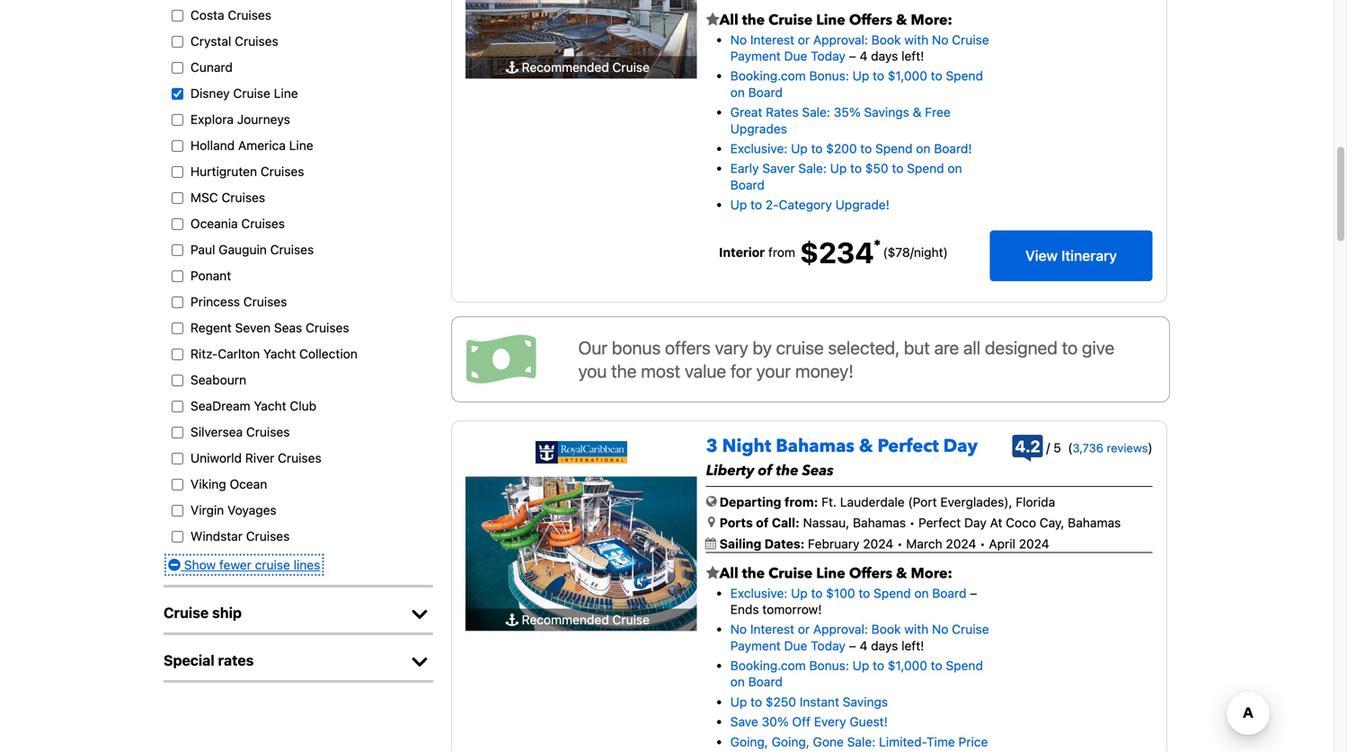 Task type: describe. For each thing, give the bounding box(es) containing it.
ports of call:
[[720, 516, 800, 530]]

interior
[[719, 245, 765, 260]]

time
[[927, 735, 955, 750]]

no up great
[[731, 32, 747, 47]]

30%
[[762, 715, 789, 730]]

• for perfect
[[910, 516, 915, 530]]

or for 1st no interest or approval: book with no cruise payment due today link from the top of the page
[[798, 32, 810, 47]]

cruises for oceania cruises
[[241, 216, 285, 231]]

explora
[[191, 112, 234, 127]]

nassau, bahamas • perfect day at coco cay, bahamas
[[803, 516, 1121, 530]]

4 for 2nd no interest or approval: book with no cruise payment due today link from the top
[[860, 639, 868, 653]]

payment for 1st no interest or approval: book with no cruise payment due today link from the top of the page
[[731, 49, 781, 63]]

$1,000 for with
[[888, 69, 928, 83]]

ft.
[[822, 495, 837, 510]]

to right $50
[[892, 161, 904, 176]]

to left the $100
[[811, 586, 823, 601]]

upgrades
[[731, 121, 787, 136]]

to down exclusive: up to $200 to spend on board! link
[[850, 161, 862, 176]]

exclusive: up to $200 to spend on board! link
[[731, 141, 972, 156]]

cruises for windstar cruises
[[246, 529, 290, 544]]

4 for 1st no interest or approval: book with no cruise payment due today link from the top of the page
[[860, 49, 868, 63]]

cruise inside our bonus offers vary by cruise selected, but are all designed to give you the most value for your money!
[[776, 337, 824, 358]]

disney cruise line
[[191, 86, 298, 101]]

to up time
[[931, 658, 943, 673]]

february 2024 • march 2024 • april 2024
[[808, 536, 1050, 551]]

offers for to
[[849, 564, 893, 584]]

oceania cruises
[[191, 216, 285, 231]]

night)
[[914, 245, 948, 260]]

ritz-
[[191, 346, 218, 361]]

rates
[[766, 105, 799, 120]]

Ponant checkbox
[[167, 270, 188, 282]]

to left $200
[[811, 141, 823, 156]]

4.2 / 5 ( 3,736 reviews )
[[1015, 437, 1153, 456]]

cruises for hurtigruten cruises
[[261, 164, 304, 179]]

2 book from the top
[[872, 622, 901, 637]]

more: for no
[[911, 10, 953, 30]]

early
[[731, 161, 759, 176]]

2 exclusive: from the top
[[731, 586, 788, 601]]

1 2024 from the left
[[863, 536, 894, 551]]

most
[[641, 361, 681, 382]]

SeaDream Yacht Club checkbox
[[167, 401, 188, 412]]

april
[[989, 536, 1016, 551]]

club
[[290, 399, 317, 413]]

cay,
[[1040, 516, 1065, 530]]

disney
[[191, 86, 230, 101]]

princess
[[191, 294, 240, 309]]

board inside booking.com bonus: up to $1,000 to spend on board up to $250 instant savings save 30% off every guest! going, going, gone sale: limited-time price drop - ends wednesday!
[[748, 675, 783, 690]]

guest!
[[850, 715, 888, 730]]

3,736 reviews link
[[1073, 441, 1148, 455]]

all for no interest or approval: book with no cruise payment due today
[[720, 10, 739, 30]]

costa
[[191, 7, 224, 22]]

on down board! at the right top of page
[[948, 161, 962, 176]]

river
[[245, 451, 274, 465]]

3
[[706, 434, 718, 459]]

night
[[722, 434, 772, 459]]

to up $50
[[861, 141, 872, 156]]

spend right the $100
[[874, 586, 911, 601]]

1 interest from the top
[[750, 32, 795, 47]]

call:
[[772, 516, 800, 530]]

calendar image
[[705, 538, 716, 549]]

save 30% off every guest! link
[[731, 715, 888, 730]]

($78
[[883, 245, 910, 260]]

Seabourn checkbox
[[167, 375, 188, 386]]

vary
[[715, 337, 749, 358]]

uniworld
[[191, 451, 242, 465]]

board down february 2024 • march 2024 • april 2024
[[932, 586, 967, 601]]

Costa Cruises checkbox
[[167, 10, 188, 21]]

exclusive: up to $100 to spend on board link
[[731, 586, 967, 601]]

1 vertical spatial yacht
[[254, 399, 286, 413]]

everglades),
[[941, 495, 1013, 510]]

gauguin
[[219, 242, 267, 257]]

Crystal Cruises checkbox
[[167, 36, 188, 47]]

chevron down image
[[406, 606, 433, 624]]

booking.com bonus: up to $1,000 to spend on board up to $250 instant savings save 30% off every guest! going, going, gone sale: limited-time price drop - ends wednesday!
[[731, 658, 988, 751]]

offers
[[665, 337, 711, 358]]

minus circle image
[[168, 559, 181, 572]]

$50
[[865, 161, 889, 176]]

recommended for carnival liberty 'image'
[[522, 60, 609, 75]]

to up guest!
[[873, 658, 885, 673]]

to right the $100
[[859, 586, 870, 601]]

1 with from the top
[[905, 32, 929, 47]]

nassau,
[[803, 516, 850, 530]]

virgin
[[191, 503, 224, 518]]

booking.com bonus: up to $1,000 to spend on board great rates sale: 35% savings & free upgrades exclusive: up to $200 to spend on board! early saver sale: up to $50 to spend on board up to 2-category upgrade!
[[731, 69, 983, 212]]

show
[[184, 558, 216, 572]]

/ for ($78
[[910, 245, 914, 260]]

no interest or approval: book with no cruise payment due today for 2nd no interest or approval: book with no cruise payment due today link from the top
[[731, 622, 989, 653]]

board down early
[[731, 177, 765, 192]]

at
[[990, 516, 1003, 530]]

up up 35%
[[853, 69, 869, 83]]

chevron down image
[[406, 653, 433, 671]]

seven
[[235, 320, 271, 335]]

(
[[1068, 441, 1073, 455]]

today for 2nd no interest or approval: book with no cruise payment due today link from the top
[[811, 639, 846, 653]]

savings for 35%
[[864, 105, 910, 120]]

spend up free
[[946, 69, 983, 83]]

viking
[[191, 477, 226, 492]]

category
[[779, 197, 832, 212]]

up left 2- at top right
[[731, 197, 747, 212]]

Cunard checkbox
[[167, 62, 188, 74]]

on down march
[[915, 586, 929, 601]]

money!
[[796, 361, 854, 382]]

Ritz-Carlton Yacht Collection checkbox
[[167, 349, 188, 360]]

perfect inside 3 night bahamas & perfect day liberty of the seas
[[878, 434, 939, 459]]

more: for on
[[911, 564, 953, 584]]

free
[[925, 105, 951, 120]]

to inside our bonus offers vary by cruise selected, but are all designed to give you the most value for your money!
[[1062, 337, 1078, 358]]

MSC Cruises checkbox
[[167, 192, 188, 204]]

by
[[753, 337, 772, 358]]

uniworld river cruises
[[191, 451, 322, 465]]

2 approval: from the top
[[813, 622, 868, 637]]

give
[[1082, 337, 1115, 358]]

(port
[[908, 495, 937, 510]]

virgin voyages
[[191, 503, 277, 518]]

& inside 3 night bahamas & perfect day liberty of the seas
[[859, 434, 873, 459]]

hurtigruten cruises
[[191, 164, 304, 179]]

carnival liberty image
[[466, 0, 697, 79]]

ponant
[[191, 268, 231, 283]]

days for 1st no interest or approval: book with no cruise payment due today link from the top of the page
[[871, 49, 898, 63]]

on up great
[[731, 85, 745, 100]]

cruises up collection
[[306, 320, 349, 335]]

spend inside booking.com bonus: up to $1,000 to spend on board up to $250 instant savings save 30% off every guest! going, going, gone sale: limited-time price drop - ends wednesday!
[[946, 658, 983, 673]]

show fewer cruise lines
[[181, 558, 320, 572]]

cunard
[[191, 60, 233, 74]]

$234
[[800, 236, 874, 270]]

booking.com for rates
[[731, 69, 806, 83]]

1 book from the top
[[872, 32, 901, 47]]

bonus: for instant
[[809, 658, 849, 673]]

to up free
[[931, 69, 943, 83]]

liberty
[[706, 461, 755, 481]]

cruises for princess cruises
[[243, 294, 287, 309]]

rates
[[218, 652, 254, 669]]

seas inside 3 night bahamas & perfect day liberty of the seas
[[802, 461, 834, 481]]

up to 2-category upgrade! link
[[731, 197, 890, 212]]

& inside booking.com bonus: up to $1,000 to spend on board great rates sale: 35% savings & free upgrades exclusive: up to $200 to spend on board! early saver sale: up to $50 to spend on board up to 2-category upgrade!
[[913, 105, 922, 120]]

2 booking.com bonus: up to $1,000 to spend on board link from the top
[[731, 658, 983, 690]]

from:
[[785, 495, 818, 510]]

/ for 4.2
[[1047, 441, 1050, 455]]

bonus: for 35%
[[809, 69, 849, 83]]

liberty of the seas image
[[466, 477, 697, 631]]

show fewer cruise lines link
[[168, 558, 320, 572]]

msc
[[191, 190, 218, 205]]

special rates
[[164, 652, 254, 669]]

)
[[1148, 441, 1153, 455]]

gone
[[813, 735, 844, 750]]

drop
[[731, 751, 759, 751]]

princess cruises
[[191, 294, 287, 309]]

4.2
[[1015, 437, 1041, 456]]

Uniworld River Cruises checkbox
[[167, 453, 188, 465]]

voyages
[[227, 503, 277, 518]]

ends inside booking.com bonus: up to $1,000 to spend on board up to $250 instant savings save 30% off every guest! going, going, gone sale: limited-time price drop - ends wednesday!
[[771, 751, 800, 751]]

interior from $234
[[719, 236, 874, 270]]

great
[[731, 105, 763, 120]]

day inside 3 night bahamas & perfect day liberty of the seas
[[944, 434, 978, 459]]

to up save
[[751, 695, 762, 710]]

($78 / night)
[[883, 245, 948, 260]]

2 left! from the top
[[902, 639, 924, 653]]

america
[[238, 138, 286, 153]]

to up great rates sale: 35% savings & free upgrades link
[[873, 69, 885, 83]]

no down sailing
[[731, 622, 747, 637]]

recommended for liberty of the seas image
[[522, 613, 609, 627]]

up up guest!
[[853, 658, 869, 673]]

2 – 4 days left! from the top
[[846, 639, 924, 653]]

costa cruises
[[191, 7, 271, 22]]

0 horizontal spatial cruise
[[255, 558, 290, 572]]

cruises for silversea cruises
[[246, 425, 290, 439]]

2 vertical spatial –
[[849, 639, 856, 653]]



Task type: locate. For each thing, give the bounding box(es) containing it.
1 or from the top
[[798, 32, 810, 47]]

0 vertical spatial left!
[[902, 49, 924, 63]]

bonus: inside booking.com bonus: up to $1,000 to spend on board up to $250 instant savings save 30% off every guest! going, going, gone sale: limited-time price drop - ends wednesday!
[[809, 658, 849, 673]]

up up save
[[731, 695, 747, 710]]

1 horizontal spatial seas
[[802, 461, 834, 481]]

0 horizontal spatial going,
[[731, 735, 768, 750]]

1 horizontal spatial •
[[910, 516, 915, 530]]

0 horizontal spatial ends
[[731, 602, 759, 617]]

star image for exclusive: up to $100 to spend on board
[[706, 566, 720, 581]]

1 vertical spatial all the cruise line offers & more:
[[720, 564, 953, 584]]

2 offers from the top
[[849, 564, 893, 584]]

interest down tomorrow!
[[750, 622, 795, 637]]

view itinerary link
[[990, 230, 1153, 281]]

bahamas up from:
[[776, 434, 855, 459]]

1 due from the top
[[784, 49, 808, 63]]

0 vertical spatial or
[[798, 32, 810, 47]]

1 vertical spatial no interest or approval: book with no cruise payment due today
[[731, 622, 989, 653]]

windstar cruises
[[191, 529, 290, 544]]

ports
[[720, 516, 753, 530]]

price
[[959, 735, 988, 750]]

0 horizontal spatial seas
[[274, 320, 302, 335]]

0 horizontal spatial •
[[897, 536, 903, 551]]

all the cruise line offers & more:
[[720, 10, 953, 30], [720, 564, 953, 584]]

2 or from the top
[[798, 622, 810, 637]]

1 vertical spatial with
[[905, 622, 929, 637]]

interest up the rates
[[750, 32, 795, 47]]

0 vertical spatial yacht
[[263, 346, 296, 361]]

seas up ft.
[[802, 461, 834, 481]]

perfect
[[878, 434, 939, 459], [919, 516, 961, 530]]

or
[[798, 32, 810, 47], [798, 622, 810, 637]]

but
[[904, 337, 930, 358]]

bahamas right "cay,"
[[1068, 516, 1121, 530]]

no up free
[[932, 32, 949, 47]]

saver
[[763, 161, 795, 176]]

1 vertical spatial –
[[970, 586, 977, 601]]

2 due from the top
[[784, 639, 808, 653]]

2 recommended from the top
[[522, 613, 609, 627]]

1 horizontal spatial going,
[[772, 735, 810, 750]]

1 vertical spatial savings
[[843, 695, 888, 710]]

$1,000 up guest!
[[888, 658, 928, 673]]

0 vertical spatial star image
[[706, 13, 720, 27]]

2024 down coco
[[1019, 536, 1050, 551]]

1 booking.com from the top
[[731, 69, 806, 83]]

today down tomorrow!
[[811, 639, 846, 653]]

1 horizontal spatial /
[[1047, 441, 1050, 455]]

journeys
[[237, 112, 290, 127]]

all
[[964, 337, 981, 358]]

1 days from the top
[[871, 49, 898, 63]]

• for march
[[897, 536, 903, 551]]

perfect up (port
[[878, 434, 939, 459]]

savings
[[864, 105, 910, 120], [843, 695, 888, 710]]

cruises down voyages
[[246, 529, 290, 544]]

booking.com for to
[[731, 658, 806, 673]]

0 vertical spatial sale:
[[802, 105, 831, 120]]

florida
[[1016, 495, 1056, 510]]

1 vertical spatial perfect
[[919, 516, 961, 530]]

bonus: up 35%
[[809, 69, 849, 83]]

2 anchor image from the top
[[506, 614, 518, 626]]

2 all from the top
[[720, 564, 739, 584]]

$1,000 inside booking.com bonus: up to $1,000 to spend on board up to $250 instant savings save 30% off every guest! going, going, gone sale: limited-time price drop - ends wednesday!
[[888, 658, 928, 673]]

/ inside 4.2 / 5 ( 3,736 reviews )
[[1047, 441, 1050, 455]]

the inside 3 night bahamas & perfect day liberty of the seas
[[776, 461, 799, 481]]

cruises for msc cruises
[[222, 190, 265, 205]]

• left march
[[897, 536, 903, 551]]

due down tomorrow!
[[784, 639, 808, 653]]

ends left tomorrow!
[[731, 602, 759, 617]]

1 vertical spatial more:
[[911, 564, 953, 584]]

– for great rates sale: 35% savings & free upgrades
[[849, 49, 856, 63]]

1 vertical spatial all
[[720, 564, 739, 584]]

cruises up crystal cruises
[[228, 7, 271, 22]]

cruises up paul gauguin cruises
[[241, 216, 285, 231]]

0 vertical spatial booking.com
[[731, 69, 806, 83]]

no interest or approval: book with no cruise payment due today up 35%
[[731, 32, 989, 63]]

Oceania Cruises checkbox
[[167, 218, 188, 230]]

2 payment from the top
[[731, 639, 781, 653]]

0 vertical spatial recommended
[[522, 60, 609, 75]]

1 vertical spatial ends
[[771, 751, 800, 751]]

2 days from the top
[[871, 639, 898, 653]]

from
[[769, 245, 796, 260]]

are
[[935, 337, 959, 358]]

1 vertical spatial /
[[1047, 441, 1050, 455]]

recommended cruise for carnival liberty 'image'
[[522, 60, 650, 75]]

2 4 from the top
[[860, 639, 868, 653]]

or down tomorrow!
[[798, 622, 810, 637]]

Regent Seven Seas Cruises checkbox
[[167, 323, 188, 334]]

oceania
[[191, 216, 238, 231]]

1 payment from the top
[[731, 49, 781, 63]]

of inside 3 night bahamas & perfect day liberty of the seas
[[758, 461, 773, 481]]

bahamas inside 3 night bahamas & perfect day liberty of the seas
[[776, 434, 855, 459]]

1 booking.com bonus: up to $1,000 to spend on board link from the top
[[731, 69, 983, 100]]

0 vertical spatial booking.com bonus: up to $1,000 to spend on board link
[[731, 69, 983, 100]]

Virgin Voyages checkbox
[[167, 505, 188, 517]]

0 vertical spatial all
[[720, 10, 739, 30]]

holland america line
[[191, 138, 313, 153]]

1 all the cruise line offers & more: from the top
[[720, 10, 953, 30]]

1 going, from the left
[[731, 735, 768, 750]]

1 star image from the top
[[706, 13, 720, 27]]

savings inside booking.com bonus: up to $1,000 to spend on board great rates sale: 35% savings & free upgrades exclusive: up to $200 to spend on board! early saver sale: up to $50 to spend on board up to 2-category upgrade!
[[864, 105, 910, 120]]

cruises up "regent seven seas cruises"
[[243, 294, 287, 309]]

approval: up 35%
[[813, 32, 868, 47]]

to left 'give'
[[1062, 337, 1078, 358]]

0 vertical spatial ends
[[731, 602, 759, 617]]

• left april
[[980, 536, 986, 551]]

cruises right river
[[278, 451, 322, 465]]

exclusive:
[[731, 141, 788, 156], [731, 586, 788, 601]]

/
[[910, 245, 914, 260], [1047, 441, 1050, 455]]

Hurtigruten Cruises checkbox
[[167, 166, 188, 178]]

booking.com bonus: up to $1,000 to spend on board link up 35%
[[731, 69, 983, 100]]

$1,000 for spend
[[888, 658, 928, 673]]

– 4 days left! up 35%
[[846, 49, 924, 63]]

you
[[578, 361, 607, 382]]

1 vertical spatial book
[[872, 622, 901, 637]]

going, up drop
[[731, 735, 768, 750]]

no interest or approval: book with no cruise payment due today down – ends tomorrow!
[[731, 622, 989, 653]]

2 all the cruise line offers & more: from the top
[[720, 564, 953, 584]]

sale: inside booking.com bonus: up to $1,000 to spend on board up to $250 instant savings save 30% off every guest! going, going, gone sale: limited-time price drop - ends wednesday!
[[847, 735, 876, 750]]

of up sailing dates:
[[756, 516, 769, 530]]

seas
[[274, 320, 302, 335], [802, 461, 834, 481]]

of down night
[[758, 461, 773, 481]]

or up the rates
[[798, 32, 810, 47]]

– ends tomorrow!
[[731, 586, 977, 617]]

silversea cruises
[[191, 425, 290, 439]]

1 more: from the top
[[911, 10, 953, 30]]

exclusive: up to $100 to spend on board
[[731, 586, 967, 601]]

1 vertical spatial of
[[756, 516, 769, 530]]

up to $250 instant savings link
[[731, 695, 888, 710]]

1 vertical spatial payment
[[731, 639, 781, 653]]

1 vertical spatial day
[[965, 516, 987, 530]]

Silversea Cruises checkbox
[[167, 427, 188, 439]]

cruise up money!
[[776, 337, 824, 358]]

value
[[685, 361, 726, 382]]

1 no interest or approval: book with no cruise payment due today from the top
[[731, 32, 989, 63]]

1 approval: from the top
[[813, 32, 868, 47]]

0 vertical spatial today
[[811, 49, 846, 63]]

bonus:
[[809, 69, 849, 83], [809, 658, 849, 673]]

today
[[811, 49, 846, 63], [811, 639, 846, 653]]

ends inside – ends tomorrow!
[[731, 602, 759, 617]]

spend up price
[[946, 658, 983, 673]]

star image
[[706, 13, 720, 27], [706, 566, 720, 581]]

paul gauguin cruises
[[191, 242, 314, 257]]

2 booking.com from the top
[[731, 658, 806, 673]]

every
[[814, 715, 846, 730]]

cruises for costa cruises
[[228, 7, 271, 22]]

tomorrow!
[[763, 602, 822, 617]]

day left 'at'
[[965, 516, 987, 530]]

1 vertical spatial interest
[[750, 622, 795, 637]]

up up saver
[[791, 141, 808, 156]]

0 vertical spatial days
[[871, 49, 898, 63]]

1 today from the top
[[811, 49, 846, 63]]

up
[[853, 69, 869, 83], [791, 141, 808, 156], [830, 161, 847, 176], [731, 197, 747, 212], [791, 586, 808, 601], [853, 658, 869, 673], [731, 695, 747, 710]]

msc cruises
[[191, 190, 265, 205]]

Paul Gauguin Cruises checkbox
[[167, 244, 188, 256]]

ends right -
[[771, 751, 800, 751]]

– up 35%
[[849, 49, 856, 63]]

of
[[758, 461, 773, 481], [756, 516, 769, 530]]

recommended cruise for liberty of the seas image
[[522, 613, 650, 627]]

– inside – ends tomorrow!
[[970, 586, 977, 601]]

1 vertical spatial due
[[784, 639, 808, 653]]

0 vertical spatial 4
[[860, 49, 868, 63]]

all the cruise line offers & more: for approval:
[[720, 10, 953, 30]]

view itinerary
[[1026, 247, 1117, 264]]

1 recommended cruise from the top
[[522, 60, 650, 75]]

2-
[[766, 197, 779, 212]]

explora journeys
[[191, 112, 290, 127]]

days for 2nd no interest or approval: book with no cruise payment due today link from the top
[[871, 639, 898, 653]]

no interest or approval: book with no cruise payment due today link down – ends tomorrow!
[[731, 622, 989, 653]]

1 vertical spatial exclusive:
[[731, 586, 788, 601]]

0 vertical spatial bonus:
[[809, 69, 849, 83]]

royal caribbean image
[[536, 441, 627, 464]]

anchor image for carnival liberty 'image'
[[506, 61, 518, 74]]

cruise left lines on the bottom of page
[[255, 558, 290, 572]]

approval: down – ends tomorrow!
[[813, 622, 868, 637]]

0 vertical spatial book
[[872, 32, 901, 47]]

Windstar Cruises checkbox
[[167, 531, 188, 543]]

due up the rates
[[784, 49, 808, 63]]

day up everglades),
[[944, 434, 978, 459]]

2 more: from the top
[[911, 564, 953, 584]]

to left 2- at top right
[[751, 197, 762, 212]]

$200
[[826, 141, 857, 156]]

globe image
[[706, 495, 717, 508]]

our
[[578, 337, 608, 358]]

all the cruise line offers & more: for $100
[[720, 564, 953, 584]]

Explora Journeys checkbox
[[167, 114, 188, 126]]

anchor image for liberty of the seas image
[[506, 614, 518, 626]]

1 vertical spatial 4
[[860, 639, 868, 653]]

1 vertical spatial cruise
[[255, 558, 290, 572]]

paul
[[191, 242, 215, 257]]

savings for instant
[[843, 695, 888, 710]]

on up save
[[731, 675, 745, 690]]

cruises up river
[[246, 425, 290, 439]]

1 vertical spatial recommended cruise
[[522, 613, 650, 627]]

2 horizontal spatial 2024
[[1019, 536, 1050, 551]]

1 vertical spatial $1,000
[[888, 658, 928, 673]]

2 2024 from the left
[[946, 536, 977, 551]]

bonus: inside booking.com bonus: up to $1,000 to spend on board great rates sale: 35% savings & free upgrades exclusive: up to $200 to spend on board! early saver sale: up to $50 to spend on board up to 2-category upgrade!
[[809, 69, 849, 83]]

1 anchor image from the top
[[506, 61, 518, 74]]

special
[[164, 652, 215, 669]]

1 recommended from the top
[[522, 60, 609, 75]]

1 horizontal spatial 2024
[[946, 536, 977, 551]]

cruises down costa cruises
[[235, 34, 278, 48]]

booking.com up the rates
[[731, 69, 806, 83]]

0 vertical spatial /
[[910, 245, 914, 260]]

0 vertical spatial perfect
[[878, 434, 939, 459]]

Viking Ocean checkbox
[[167, 479, 188, 491]]

2 today from the top
[[811, 639, 846, 653]]

all for exclusive: up to $100 to spend on board
[[720, 564, 739, 584]]

spend up $50
[[876, 141, 913, 156]]

• down (port
[[910, 516, 915, 530]]

upgrade!
[[836, 197, 890, 212]]

with down – ends tomorrow!
[[905, 622, 929, 637]]

windstar
[[191, 529, 243, 544]]

0 vertical spatial – 4 days left!
[[846, 49, 924, 63]]

anchor image
[[506, 61, 518, 74], [506, 614, 518, 626]]

0 vertical spatial savings
[[864, 105, 910, 120]]

1 vertical spatial – 4 days left!
[[846, 639, 924, 653]]

your
[[756, 361, 791, 382]]

1 offers from the top
[[849, 10, 893, 30]]

1 vertical spatial recommended
[[522, 613, 609, 627]]

lines
[[294, 558, 320, 572]]

0 vertical spatial seas
[[274, 320, 302, 335]]

0 vertical spatial no interest or approval: book with no cruise payment due today link
[[731, 32, 989, 63]]

2024 down nassau, bahamas • perfect day at coco cay, bahamas
[[946, 536, 977, 551]]

board up $250
[[748, 675, 783, 690]]

2 with from the top
[[905, 622, 929, 637]]

4 up 35%
[[860, 49, 868, 63]]

wednesday!
[[804, 751, 875, 751]]

1 vertical spatial offers
[[849, 564, 893, 584]]

1 vertical spatial or
[[798, 622, 810, 637]]

$1,000 inside booking.com bonus: up to $1,000 to spend on board great rates sale: 35% savings & free upgrades exclusive: up to $200 to spend on board! early saver sale: up to $50 to spend on board up to 2-category upgrade!
[[888, 69, 928, 83]]

1 vertical spatial booking.com
[[731, 658, 806, 673]]

booking.com up $250
[[731, 658, 806, 673]]

0 vertical spatial day
[[944, 434, 978, 459]]

0 vertical spatial all the cruise line offers & more:
[[720, 10, 953, 30]]

savings inside booking.com bonus: up to $1,000 to spend on board up to $250 instant savings save 30% off every guest! going, going, gone sale: limited-time price drop - ends wednesday!
[[843, 695, 888, 710]]

0 vertical spatial anchor image
[[506, 61, 518, 74]]

on inside booking.com bonus: up to $1,000 to spend on board up to $250 instant savings save 30% off every guest! going, going, gone sale: limited-time price drop - ends wednesday!
[[731, 675, 745, 690]]

1 $1,000 from the top
[[888, 69, 928, 83]]

0 vertical spatial with
[[905, 32, 929, 47]]

1 all from the top
[[720, 10, 739, 30]]

sale: down guest!
[[847, 735, 876, 750]]

0 vertical spatial approval:
[[813, 32, 868, 47]]

star image for no interest or approval: book with no cruise payment due today
[[706, 13, 720, 27]]

up down $200
[[830, 161, 847, 176]]

cruises down america
[[261, 164, 304, 179]]

no interest or approval: book with no cruise payment due today link up 35%
[[731, 32, 989, 63]]

0 vertical spatial more:
[[911, 10, 953, 30]]

holland
[[191, 138, 235, 153]]

2 bonus: from the top
[[809, 658, 849, 673]]

or for 2nd no interest or approval: book with no cruise payment due today link from the top
[[798, 622, 810, 637]]

booking.com inside booking.com bonus: up to $1,000 to spend on board up to $250 instant savings save 30% off every guest! going, going, gone sale: limited-time price drop - ends wednesday!
[[731, 658, 806, 673]]

•
[[910, 516, 915, 530], [897, 536, 903, 551], [980, 536, 986, 551]]

booking.com inside booking.com bonus: up to $1,000 to spend on board great rates sale: 35% savings & free upgrades exclusive: up to $200 to spend on board! early saver sale: up to $50 to spend on board up to 2-category upgrade!
[[731, 69, 806, 83]]

more:
[[911, 10, 953, 30], [911, 564, 953, 584]]

0 vertical spatial recommended cruise
[[522, 60, 650, 75]]

exclusive: inside booking.com bonus: up to $1,000 to spend on board great rates sale: 35% savings & free upgrades exclusive: up to $200 to spend on board! early saver sale: up to $50 to spend on board up to 2-category upgrade!
[[731, 141, 788, 156]]

1 vertical spatial sale:
[[799, 161, 827, 176]]

coco
[[1006, 516, 1036, 530]]

exclusive: down upgrades
[[731, 141, 788, 156]]

– down – ends tomorrow!
[[849, 639, 856, 653]]

sale:
[[802, 105, 831, 120], [799, 161, 827, 176], [847, 735, 876, 750]]

1 vertical spatial approval:
[[813, 622, 868, 637]]

2 no interest or approval: book with no cruise payment due today from the top
[[731, 622, 989, 653]]

payment for 2nd no interest or approval: book with no cruise payment due today link from the top
[[731, 639, 781, 653]]

viking ocean
[[191, 477, 267, 492]]

1 vertical spatial days
[[871, 639, 898, 653]]

asterisk image
[[874, 239, 881, 246]]

departing from: ft. lauderdale (port everglades), florida
[[720, 495, 1056, 510]]

bahamas down lauderdale
[[853, 516, 906, 530]]

0 vertical spatial payment
[[731, 49, 781, 63]]

0 vertical spatial of
[[758, 461, 773, 481]]

today up 35%
[[811, 49, 846, 63]]

– for booking.com bonus: up to $1,000 to spend on board
[[970, 586, 977, 601]]

2 interest from the top
[[750, 622, 795, 637]]

5
[[1054, 441, 1061, 455]]

board up the rates
[[748, 85, 783, 100]]

1 – 4 days left! from the top
[[846, 49, 924, 63]]

map marker image
[[708, 516, 715, 529]]

1 no interest or approval: book with no cruise payment due today link from the top
[[731, 32, 989, 63]]

seadream
[[191, 399, 250, 413]]

going,
[[731, 735, 768, 750], [772, 735, 810, 750]]

&
[[896, 10, 907, 30], [913, 105, 922, 120], [859, 434, 873, 459], [896, 564, 907, 584]]

today for 1st no interest or approval: book with no cruise payment due today link from the top of the page
[[811, 49, 846, 63]]

0 horizontal spatial /
[[910, 245, 914, 260]]

crystal cruises
[[191, 34, 278, 48]]

day
[[944, 434, 978, 459], [965, 516, 987, 530]]

perfect up february 2024 • march 2024 • april 2024
[[919, 516, 961, 530]]

1 vertical spatial star image
[[706, 566, 720, 581]]

1 left! from the top
[[902, 49, 924, 63]]

1 vertical spatial today
[[811, 639, 846, 653]]

departing
[[720, 495, 782, 510]]

due
[[784, 49, 808, 63], [784, 639, 808, 653]]

1 vertical spatial seas
[[802, 461, 834, 481]]

1 horizontal spatial cruise
[[776, 337, 824, 358]]

0 vertical spatial interest
[[750, 32, 795, 47]]

1 vertical spatial booking.com bonus: up to $1,000 to spend on board link
[[731, 658, 983, 690]]

2 horizontal spatial •
[[980, 536, 986, 551]]

limited-
[[879, 735, 927, 750]]

1 exclusive: from the top
[[731, 141, 788, 156]]

2 no interest or approval: book with no cruise payment due today link from the top
[[731, 622, 989, 653]]

savings right 35%
[[864, 105, 910, 120]]

itinerary
[[1062, 247, 1117, 264]]

1 vertical spatial anchor image
[[506, 614, 518, 626]]

exclusive: up tomorrow!
[[731, 586, 788, 601]]

days down – ends tomorrow!
[[871, 639, 898, 653]]

1 vertical spatial left!
[[902, 639, 924, 653]]

0 horizontal spatial 2024
[[863, 536, 894, 551]]

no interest or approval: book with no cruise payment due today
[[731, 32, 989, 63], [731, 622, 989, 653]]

3 2024 from the left
[[1019, 536, 1050, 551]]

spend down board! at the right top of page
[[907, 161, 944, 176]]

yacht
[[263, 346, 296, 361], [254, 399, 286, 413]]

cruises for crystal cruises
[[235, 34, 278, 48]]

2 vertical spatial sale:
[[847, 735, 876, 750]]

up up tomorrow!
[[791, 586, 808, 601]]

Disney Cruise Line checkbox
[[167, 88, 188, 100]]

bonus
[[612, 337, 661, 358]]

4 down – ends tomorrow!
[[860, 639, 868, 653]]

0 vertical spatial cruise
[[776, 337, 824, 358]]

2 recommended cruise from the top
[[522, 613, 650, 627]]

no down february 2024 • march 2024 • april 2024
[[932, 622, 949, 637]]

1 vertical spatial bonus:
[[809, 658, 849, 673]]

2 going, from the left
[[772, 735, 810, 750]]

going, going, gone sale: limited-time price drop - ends wednesday! link
[[731, 735, 988, 751]]

0 vertical spatial $1,000
[[888, 69, 928, 83]]

sale: right saver
[[799, 161, 827, 176]]

Holland America Line checkbox
[[167, 140, 188, 152]]

0 vertical spatial no interest or approval: book with no cruise payment due today
[[731, 32, 989, 63]]

2 $1,000 from the top
[[888, 658, 928, 673]]

1 vertical spatial no interest or approval: book with no cruise payment due today link
[[731, 622, 989, 653]]

yacht down "regent seven seas cruises"
[[263, 346, 296, 361]]

cruises down hurtigruten cruises
[[222, 190, 265, 205]]

offers for book
[[849, 10, 893, 30]]

the inside our bonus offers vary by cruise selected, but are all designed to give you the most value for your money!
[[611, 361, 637, 382]]

no interest or approval: book with no cruise payment due today for 1st no interest or approval: book with no cruise payment due today link from the top of the page
[[731, 32, 989, 63]]

cruises right gauguin
[[270, 242, 314, 257]]

seas up ritz-carlton yacht collection
[[274, 320, 302, 335]]

0 vertical spatial exclusive:
[[731, 141, 788, 156]]

booking.com
[[731, 69, 806, 83], [731, 658, 806, 673]]

2024 down lauderdale
[[863, 536, 894, 551]]

on left board! at the right top of page
[[916, 141, 931, 156]]

1 horizontal spatial ends
[[771, 751, 800, 751]]

0 vertical spatial –
[[849, 49, 856, 63]]

bonus: up the instant
[[809, 658, 849, 673]]

/ right asterisk image
[[910, 245, 914, 260]]

march
[[906, 536, 943, 551]]

– 4 days left! down – ends tomorrow!
[[846, 639, 924, 653]]

0 vertical spatial offers
[[849, 10, 893, 30]]

1 4 from the top
[[860, 49, 868, 63]]

–
[[849, 49, 856, 63], [970, 586, 977, 601], [849, 639, 856, 653]]

Princess Cruises checkbox
[[167, 296, 188, 308]]

ritz-carlton yacht collection
[[191, 346, 358, 361]]

1 bonus: from the top
[[809, 69, 849, 83]]

0 vertical spatial due
[[784, 49, 808, 63]]

reviews
[[1107, 441, 1148, 455]]

2 star image from the top
[[706, 566, 720, 581]]

early saver sale: up to $50 to spend on board link
[[731, 161, 962, 192]]



Task type: vqa. For each thing, say whether or not it's contained in the screenshot.
Ponant option
yes



